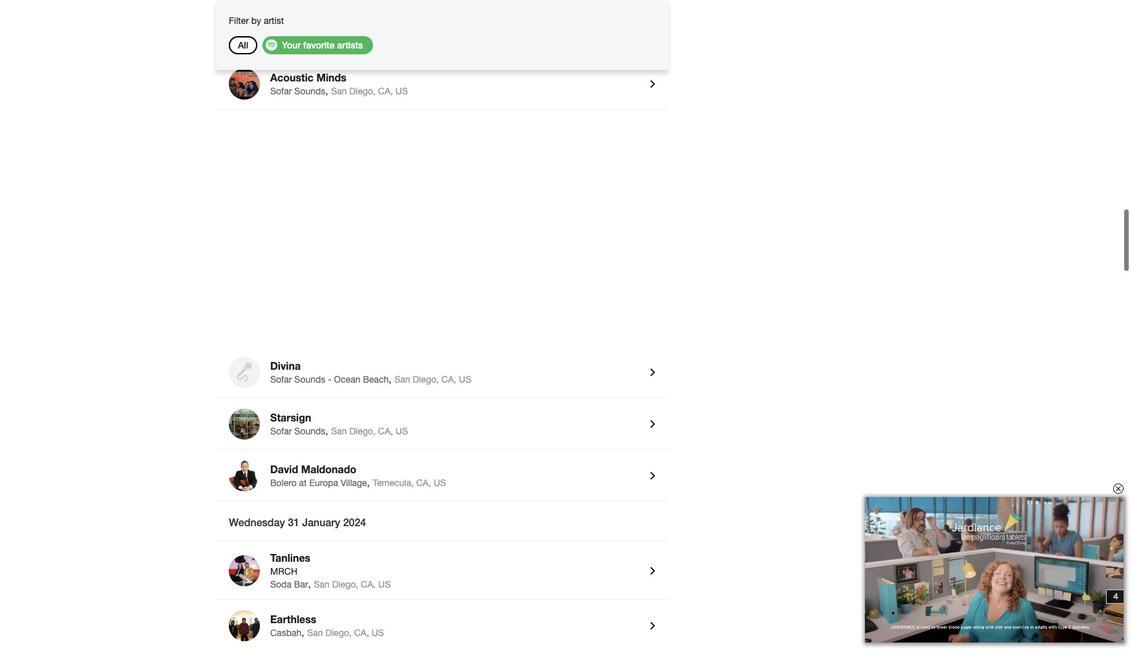 Task type: locate. For each thing, give the bounding box(es) containing it.
david maldonado live image
[[229, 461, 260, 492]]

san down minds
[[331, 86, 347, 96]]

starsign
[[270, 411, 311, 424]]

3 sounds from the top
[[294, 426, 326, 437]]

divina sofar sounds - ocean beach , san diego, ca, us
[[270, 360, 472, 385]]

2 vertical spatial sounds
[[294, 426, 326, 437]]

tanlines live image
[[229, 556, 260, 587]]

backstage
[[319, 34, 362, 45]]

ca, inside starsign sofar sounds , san diego, ca, us
[[378, 426, 393, 437]]

temecula,
[[373, 478, 414, 488]]

diego, down artists
[[350, 86, 376, 96]]

sofar
[[270, 86, 292, 96], [270, 374, 292, 385], [270, 426, 292, 437]]

diego, inside starsign sofar sounds , san diego, ca, us
[[350, 426, 376, 437]]

sounds down starsign
[[294, 426, 326, 437]]

hall
[[291, 19, 310, 32]]

sounds inside starsign sofar sounds , san diego, ca, us
[[294, 426, 326, 437]]

san right bar
[[314, 580, 330, 590]]

bar
[[294, 580, 308, 590]]

, right artists
[[381, 33, 384, 45]]

david
[[270, 463, 298, 475]]

favorite
[[303, 39, 335, 50]]

1 vertical spatial sofar sounds link
[[270, 426, 326, 437]]

4
[[1114, 591, 1119, 602]]

, left the temecula,
[[367, 477, 370, 488]]

ca,
[[378, 86, 393, 96], [442, 374, 457, 385], [378, 426, 393, 437], [416, 478, 431, 488], [361, 580, 376, 590], [354, 628, 369, 638]]

sounds down acoustic
[[294, 86, 326, 96]]

acoustic minds live image
[[229, 69, 260, 100]]

earthless live image
[[229, 611, 260, 642]]

sofar inside starsign sofar sounds , san diego, ca, us
[[270, 426, 292, 437]]

2 sofar from the top
[[270, 374, 292, 385]]

sofar inside divina sofar sounds - ocean beach , san diego, ca, us
[[270, 374, 292, 385]]

, right the ocean
[[389, 373, 392, 385]]

diego, inside tanlines mrch soda bar , san diego, ca, us
[[332, 580, 358, 590]]

sounds
[[294, 86, 326, 96], [294, 374, 326, 385], [294, 426, 326, 437]]

at
[[299, 478, 307, 488]]

artist
[[264, 16, 284, 26]]

mal hall live image
[[229, 17, 260, 48]]

1 sounds from the top
[[294, 86, 326, 96]]

san inside tanlines mrch soda bar , san diego, ca, us
[[314, 580, 330, 590]]

earthless casbah , san diego, ca, us
[[270, 613, 384, 638]]

san right beach
[[395, 374, 410, 385]]

all link
[[238, 39, 248, 50]]

0 vertical spatial sofar sounds link
[[270, 86, 326, 96]]

sofar sounds link
[[270, 86, 326, 96], [270, 426, 326, 437]]

tanlines
[[270, 552, 311, 564]]

sofar for divina
[[270, 374, 292, 385]]

diego, right bar
[[332, 580, 358, 590]]

acoustic minds link
[[270, 71, 640, 85]]

minds
[[317, 71, 347, 83]]

2024
[[343, 516, 366, 528]]

casbah link
[[270, 628, 302, 638]]

us
[[396, 86, 408, 96], [459, 374, 472, 385], [396, 426, 408, 437], [434, 478, 446, 488], [378, 580, 391, 590], [372, 628, 384, 638]]

1 sofar sounds link from the top
[[270, 86, 326, 96]]

san inside divina sofar sounds - ocean beach , san diego, ca, us
[[395, 374, 410, 385]]

0 vertical spatial sounds
[[294, 86, 326, 96]]

ca, inside earthless casbah , san diego, ca, us
[[354, 628, 369, 638]]

us inside tanlines mrch soda bar , san diego, ca, us
[[378, 580, 391, 590]]

ca, inside tanlines mrch soda bar , san diego, ca, us
[[361, 580, 376, 590]]

village
[[341, 478, 367, 488]]

, right soda
[[308, 578, 311, 590]]

diego, up david maldonado bolero at europa village , temecula, ca, us
[[350, 426, 376, 437]]

ca, inside divina sofar sounds - ocean beach , san diego, ca, us
[[442, 374, 457, 385]]

sofar sounds link for sofar
[[270, 426, 326, 437]]

sofar down divina
[[270, 374, 292, 385]]

sofar down acoustic
[[270, 86, 292, 96]]

,
[[381, 33, 384, 45], [326, 85, 328, 96], [389, 373, 392, 385], [326, 425, 328, 437], [367, 477, 370, 488], [308, 578, 311, 590], [302, 627, 304, 638]]

san inside earthless casbah , san diego, ca, us
[[307, 628, 323, 638]]

sounds inside acoustic minds sofar sounds , san diego, ca, us
[[294, 86, 326, 96]]

sofar sounds link for minds
[[270, 86, 326, 96]]

, down earthless
[[302, 627, 304, 638]]

us inside acoustic minds sofar sounds , san diego, ca, us
[[396, 86, 408, 96]]

sofar sounds link down acoustic
[[270, 86, 326, 96]]

diego, inside acoustic minds sofar sounds , san diego, ca, us
[[350, 86, 376, 96]]

2 sofar sounds link from the top
[[270, 426, 326, 437]]

filter by artist
[[229, 16, 284, 26]]

3 sofar from the top
[[270, 426, 292, 437]]

0 vertical spatial sofar
[[270, 86, 292, 96]]

us inside starsign sofar sounds , san diego, ca, us
[[396, 426, 408, 437]]

, down minds
[[326, 85, 328, 96]]

1 vertical spatial sofar
[[270, 374, 292, 385]]

1 vertical spatial sounds
[[294, 374, 326, 385]]

san
[[331, 86, 347, 96], [395, 374, 410, 385], [331, 426, 347, 437], [314, 580, 330, 590], [307, 628, 323, 638]]

acoustic minds sofar sounds , san diego, ca, us
[[270, 71, 408, 96]]

sounds left -
[[294, 374, 326, 385]]

ca, inside david maldonado bolero at europa village , temecula, ca, us
[[416, 478, 431, 488]]

, inside starsign sofar sounds , san diego, ca, us
[[326, 425, 328, 437]]

divina
[[270, 360, 301, 372]]

diego, right the casbah
[[326, 628, 352, 638]]

soda bar link
[[270, 580, 308, 590]]

san inside acoustic minds sofar sounds , san diego, ca, us
[[331, 86, 347, 96]]

soda
[[270, 580, 292, 590]]

san down earthless
[[307, 628, 323, 638]]

david maldonado link
[[270, 463, 640, 477]]

mal hall humphreys backstage live ,
[[270, 19, 387, 45]]

2 vertical spatial sofar
[[270, 426, 292, 437]]

sofar down starsign
[[270, 426, 292, 437]]

your favorite artists button
[[263, 36, 373, 54]]

san up the maldonado
[[331, 426, 347, 437]]

diego, inside earthless casbah , san diego, ca, us
[[326, 628, 352, 638]]

diego, down divina link
[[413, 374, 439, 385]]

sofar sounds link down starsign
[[270, 426, 326, 437]]

1 sofar from the top
[[270, 86, 292, 96]]

sounds inside divina sofar sounds - ocean beach , san diego, ca, us
[[294, 374, 326, 385]]

diego,
[[350, 86, 376, 96], [413, 374, 439, 385], [350, 426, 376, 437], [332, 580, 358, 590], [326, 628, 352, 638]]

, inside divina sofar sounds - ocean beach , san diego, ca, us
[[389, 373, 392, 385]]

ocean
[[334, 374, 361, 385]]

, up the maldonado
[[326, 425, 328, 437]]

2 sounds from the top
[[294, 374, 326, 385]]



Task type: describe. For each thing, give the bounding box(es) containing it.
sofar for starsign
[[270, 426, 292, 437]]

bolero
[[270, 478, 297, 488]]

filter
[[229, 16, 249, 26]]

bolero at europa village link
[[270, 478, 367, 488]]

31
[[288, 516, 300, 528]]

live
[[365, 34, 381, 45]]

us inside earthless casbah , san diego, ca, us
[[372, 628, 384, 638]]

europa
[[309, 478, 338, 488]]

diego, inside divina sofar sounds - ocean beach , san diego, ca, us
[[413, 374, 439, 385]]

ca, inside acoustic minds sofar sounds , san diego, ca, us
[[378, 86, 393, 96]]

david maldonado bolero at europa village , temecula, ca, us
[[270, 463, 446, 488]]

us inside divina sofar sounds - ocean beach , san diego, ca, us
[[459, 374, 472, 385]]

, inside mal hall humphreys backstage live ,
[[381, 33, 384, 45]]

, inside david maldonado bolero at europa village , temecula, ca, us
[[367, 477, 370, 488]]

acoustic
[[270, 71, 314, 83]]

mal
[[270, 19, 288, 32]]

sounds for divina
[[294, 374, 326, 385]]

earthless
[[270, 613, 317, 625]]

sofar inside acoustic minds sofar sounds , san diego, ca, us
[[270, 86, 292, 96]]

san inside starsign sofar sounds , san diego, ca, us
[[331, 426, 347, 437]]

your favorite artists
[[282, 39, 363, 50]]

us inside david maldonado bolero at europa village , temecula, ca, us
[[434, 478, 446, 488]]

, inside acoustic minds sofar sounds , san diego, ca, us
[[326, 85, 328, 96]]

divina link
[[270, 360, 640, 374]]

beach
[[363, 374, 389, 385]]

starsign sofar sounds , san diego, ca, us
[[270, 411, 408, 437]]

humphreys backstage live link
[[270, 34, 381, 45]]

starsign live image
[[229, 409, 260, 440]]

mal hall link
[[270, 19, 640, 34]]

mrch
[[270, 567, 298, 577]]

, inside earthless casbah , san diego, ca, us
[[302, 627, 304, 638]]

-
[[328, 374, 332, 385]]

all
[[238, 39, 248, 50]]

wednesday 31 january 2024
[[229, 516, 366, 528]]

wednesday
[[229, 516, 285, 528]]

sounds for starsign
[[294, 426, 326, 437]]

january
[[302, 516, 340, 528]]

artists
[[337, 39, 363, 50]]

maldonado
[[301, 463, 357, 475]]

humphreys
[[270, 34, 317, 45]]

starsign link
[[270, 411, 640, 426]]

, inside tanlines mrch soda bar , san diego, ca, us
[[308, 578, 311, 590]]

casbah
[[270, 628, 302, 638]]

your
[[282, 39, 301, 50]]

tanlines mrch soda bar , san diego, ca, us
[[270, 552, 391, 590]]

sofar sounds - ocean beach link
[[270, 374, 389, 385]]

earthless link
[[270, 613, 640, 627]]

divina live image
[[229, 357, 260, 388]]

by
[[251, 16, 261, 26]]



Task type: vqa. For each thing, say whether or not it's contained in the screenshot.


